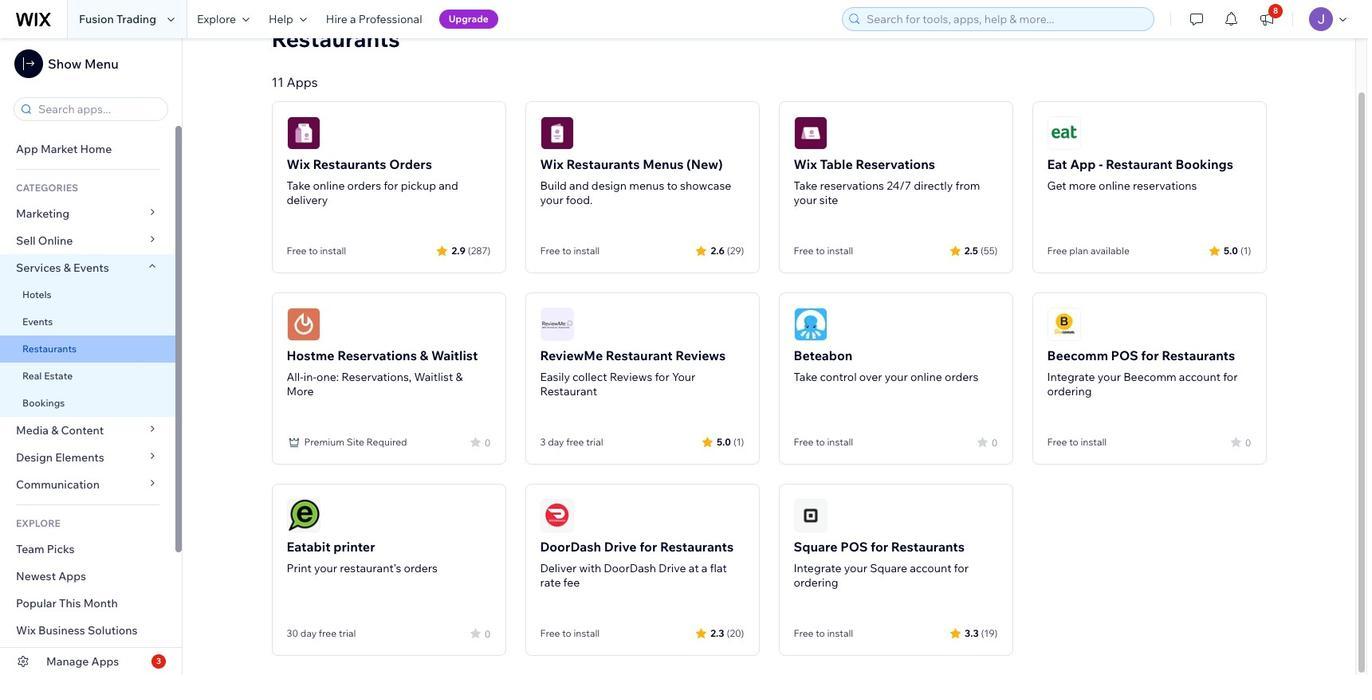 Task type: describe. For each thing, give the bounding box(es) containing it.
media & content link
[[0, 417, 175, 444]]

sell online
[[16, 234, 73, 248]]

eatabit printer logo image
[[287, 499, 320, 533]]

wix for wix table reservations
[[794, 156, 817, 172]]

media
[[16, 423, 49, 438]]

from
[[956, 179, 980, 193]]

0 for restaurants
[[1245, 437, 1252, 449]]

a inside hire a professional link
[[350, 12, 356, 26]]

square pos for restaurants logo image
[[794, 499, 827, 533]]

hostme
[[287, 348, 335, 364]]

premium site required
[[304, 436, 407, 448]]

team
[[16, 542, 44, 557]]

services
[[16, 261, 61, 275]]

to for doordash drive for restaurants
[[562, 628, 572, 640]]

wix restaurants orders take online orders for pickup and delivery
[[287, 156, 458, 207]]

help button
[[259, 0, 316, 38]]

your inside eatabit printer print your restaurant's orders
[[314, 561, 337, 576]]

home
[[80, 142, 112, 156]]

real
[[22, 370, 42, 382]]

free for wix restaurants orders
[[287, 245, 307, 257]]

wix table reservations logo image
[[794, 116, 827, 150]]

your
[[672, 370, 696, 384]]

for inside doordash drive for restaurants deliver with doordash drive at a flat rate fee
[[640, 539, 657, 555]]

1 vertical spatial beecomm
[[1124, 370, 1177, 384]]

install for beteabon
[[827, 436, 853, 448]]

2.9
[[452, 244, 466, 256]]

hotels
[[22, 289, 52, 301]]

reservations inside wix table reservations take reservations 24/7 directly from your site
[[820, 179, 884, 193]]

hire a professional
[[326, 12, 422, 26]]

premium
[[304, 436, 345, 448]]

deliver
[[540, 561, 577, 576]]

to for beecomm pos for restaurants
[[1069, 436, 1079, 448]]

popular this month
[[16, 596, 118, 611]]

Search apps... field
[[33, 98, 163, 120]]

free to install for beecomm pos for restaurants
[[1047, 436, 1107, 448]]

team picks link
[[0, 536, 175, 563]]

square pos for restaurants integrate your square account for ordering
[[794, 539, 969, 590]]

install for wix table reservations
[[827, 245, 853, 257]]

5.0 (1) for reviewme restaurant reviews
[[717, 436, 744, 448]]

rate
[[540, 576, 561, 590]]

5.0 for eat app - restaurant bookings
[[1224, 244, 1238, 256]]

reservations,
[[341, 370, 412, 384]]

bookings inside sidebar element
[[22, 397, 65, 409]]

account for square pos for restaurants
[[910, 561, 952, 576]]

hire a professional link
[[316, 0, 432, 38]]

apps for manage apps
[[91, 655, 119, 669]]

wix inside sidebar element
[[16, 624, 36, 638]]

easily
[[540, 370, 570, 384]]

marketing link
[[0, 200, 175, 227]]

ordering for beecomm
[[1047, 384, 1092, 399]]

restaurant inside eat app - restaurant bookings get more online reservations
[[1106, 156, 1173, 172]]

free for beecomm pos for restaurants
[[1047, 436, 1067, 448]]

in-
[[304, 370, 317, 384]]

with
[[579, 561, 601, 576]]

to for square pos for restaurants
[[816, 628, 825, 640]]

orders for restaurants
[[347, 179, 381, 193]]

0 vertical spatial drive
[[604, 539, 637, 555]]

online
[[38, 234, 73, 248]]

pickup
[[401, 179, 436, 193]]

and inside wix restaurants orders take online orders for pickup and delivery
[[439, 179, 458, 193]]

doordash drive for restaurants deliver with doordash drive at a flat rate fee
[[540, 539, 734, 590]]

11
[[272, 74, 284, 90]]

newest apps
[[16, 569, 86, 584]]

free for doordash drive for restaurants
[[540, 628, 560, 640]]

install for wix restaurants orders
[[320, 245, 346, 257]]

(20)
[[727, 627, 744, 639]]

communication
[[16, 478, 102, 492]]

picks
[[47, 542, 75, 557]]

wix for wix restaurants orders
[[287, 156, 310, 172]]

upgrade button
[[439, 10, 498, 29]]

free for square pos for restaurants
[[794, 628, 814, 640]]

food.
[[566, 193, 593, 207]]

take for wix restaurants orders
[[287, 179, 311, 193]]

2.3 (20)
[[711, 627, 744, 639]]

newest apps link
[[0, 563, 175, 590]]

fusion trading
[[79, 12, 156, 26]]

app market home link
[[0, 136, 175, 163]]

restaurant's
[[340, 561, 401, 576]]

directly
[[914, 179, 953, 193]]

design
[[592, 179, 627, 193]]

delivery
[[287, 193, 328, 207]]

hire
[[326, 12, 348, 26]]

free for reviewme
[[566, 436, 584, 448]]

Search for tools, apps, help & more... field
[[862, 8, 1149, 30]]

content
[[61, 423, 104, 438]]

app inside eat app - restaurant bookings get more online reservations
[[1070, 156, 1096, 172]]

online inside wix restaurants orders take online orders for pickup and delivery
[[313, 179, 345, 193]]

wix for wix restaurants menus (new)
[[540, 156, 564, 172]]

trial for printer
[[339, 628, 356, 640]]

to inside wix restaurants menus (new) build and design menus to showcase your food.
[[667, 179, 678, 193]]

show
[[48, 56, 82, 72]]

apps for 11 apps
[[287, 74, 318, 90]]

collect
[[573, 370, 607, 384]]

2 vertical spatial restaurant
[[540, 384, 597, 399]]

free to install for wix restaurants menus (new)
[[540, 245, 600, 257]]

free plan available
[[1047, 245, 1130, 257]]

design
[[16, 451, 53, 465]]

install for square pos for restaurants
[[827, 628, 853, 640]]

install for wix restaurants menus (new)
[[574, 245, 600, 257]]

0 horizontal spatial doordash
[[540, 539, 601, 555]]

flat
[[710, 561, 727, 576]]

free to install for doordash drive for restaurants
[[540, 628, 600, 640]]

manage apps
[[46, 655, 119, 669]]

reviewme restaurant reviews easily collect reviews for your restaurant
[[540, 348, 726, 399]]

plan
[[1069, 245, 1089, 257]]

5.0 (1) for eat app - restaurant bookings
[[1224, 244, 1252, 256]]

0 vertical spatial waitlist
[[431, 348, 478, 364]]

show menu
[[48, 56, 119, 72]]

for inside wix restaurants orders take online orders for pickup and delivery
[[384, 179, 398, 193]]

reviewme
[[540, 348, 603, 364]]

trading
[[116, 12, 156, 26]]

1 vertical spatial drive
[[659, 561, 686, 576]]

2.3
[[711, 627, 724, 639]]

free for eatabit
[[319, 628, 337, 640]]

solutions
[[88, 624, 138, 638]]

your inside square pos for restaurants integrate your square account for ordering
[[844, 561, 868, 576]]

printer
[[333, 539, 375, 555]]

11 apps
[[272, 74, 318, 90]]

your inside 'beteabon take control over your online orders'
[[885, 370, 908, 384]]

print
[[287, 561, 312, 576]]

0 horizontal spatial beecomm
[[1047, 348, 1108, 364]]

popular
[[16, 596, 57, 611]]

free for wix restaurants menus (new)
[[540, 245, 560, 257]]

wix restaurants menus (new) logo image
[[540, 116, 574, 150]]

restaurants inside sidebar element
[[22, 343, 77, 355]]

build
[[540, 179, 567, 193]]

fusion
[[79, 12, 114, 26]]

beecomm pos for restaurants logo image
[[1047, 308, 1081, 341]]

1 horizontal spatial square
[[870, 561, 907, 576]]

get
[[1047, 179, 1067, 193]]

eatabit
[[287, 539, 331, 555]]

free to install for wix restaurants orders
[[287, 245, 346, 257]]

beteabon
[[794, 348, 853, 364]]

doordash drive for restaurants logo image
[[540, 499, 574, 533]]

online inside eat app - restaurant bookings get more online reservations
[[1099, 179, 1131, 193]]

wix restaurants menus (new) build and design menus to showcase your food.
[[540, 156, 732, 207]]

media & content
[[16, 423, 104, 438]]

beteabon take control over your online orders
[[794, 348, 979, 384]]

and inside wix restaurants menus (new) build and design menus to showcase your food.
[[569, 179, 589, 193]]

bookings link
[[0, 390, 175, 417]]



Task type: locate. For each thing, give the bounding box(es) containing it.
0 vertical spatial square
[[794, 539, 838, 555]]

your inside wix restaurants menus (new) build and design menus to showcase your food.
[[540, 193, 564, 207]]

1 vertical spatial free
[[319, 628, 337, 640]]

and right build
[[569, 179, 589, 193]]

hotels link
[[0, 281, 175, 309]]

0 for over
[[992, 437, 998, 449]]

restaurants link
[[0, 336, 175, 363]]

1 horizontal spatial (1)
[[1241, 244, 1252, 256]]

events
[[73, 261, 109, 275], [22, 316, 53, 328]]

30 day free trial
[[287, 628, 356, 640]]

0 horizontal spatial 5.0 (1)
[[717, 436, 744, 448]]

ordering inside beecomm pos for restaurants integrate your beecomm account for ordering
[[1047, 384, 1092, 399]]

wix business solutions link
[[0, 617, 175, 644]]

0 horizontal spatial ordering
[[794, 576, 838, 590]]

events down hotels
[[22, 316, 53, 328]]

wix business solutions
[[16, 624, 138, 638]]

take inside wix table reservations take reservations 24/7 directly from your site
[[794, 179, 818, 193]]

0 vertical spatial trial
[[586, 436, 603, 448]]

1 horizontal spatial reservations
[[856, 156, 935, 172]]

0 for your
[[485, 628, 491, 640]]

pos
[[1111, 348, 1138, 364], [841, 539, 868, 555]]

a
[[350, 12, 356, 26], [702, 561, 708, 576]]

restaurant
[[1106, 156, 1173, 172], [606, 348, 673, 364], [540, 384, 597, 399]]

2 horizontal spatial apps
[[287, 74, 318, 90]]

1 horizontal spatial ordering
[[1047, 384, 1092, 399]]

integrate inside square pos for restaurants integrate your square account for ordering
[[794, 561, 842, 576]]

orders inside eatabit printer print your restaurant's orders
[[404, 561, 438, 576]]

available
[[1091, 245, 1130, 257]]

restaurants inside square pos for restaurants integrate your square account for ordering
[[891, 539, 965, 555]]

0 horizontal spatial 5.0
[[717, 436, 731, 448]]

restaurants inside wix restaurants orders take online orders for pickup and delivery
[[313, 156, 386, 172]]

free
[[287, 245, 307, 257], [540, 245, 560, 257], [794, 245, 814, 257], [1047, 245, 1067, 257], [794, 436, 814, 448], [1047, 436, 1067, 448], [540, 628, 560, 640], [794, 628, 814, 640]]

reservations up 24/7
[[856, 156, 935, 172]]

reviewme restaurant reviews logo image
[[540, 308, 574, 341]]

wix left table
[[794, 156, 817, 172]]

0 vertical spatial ordering
[[1047, 384, 1092, 399]]

1 horizontal spatial orders
[[404, 561, 438, 576]]

5.0 for reviewme restaurant reviews
[[717, 436, 731, 448]]

your
[[540, 193, 564, 207], [794, 193, 817, 207], [885, 370, 908, 384], [1098, 370, 1121, 384], [314, 561, 337, 576], [844, 561, 868, 576]]

menu
[[84, 56, 119, 72]]

1 horizontal spatial trial
[[586, 436, 603, 448]]

24/7
[[887, 179, 911, 193]]

restaurant right -
[[1106, 156, 1173, 172]]

0 vertical spatial orders
[[347, 179, 381, 193]]

0 vertical spatial events
[[73, 261, 109, 275]]

apps for newest apps
[[58, 569, 86, 584]]

1 vertical spatial account
[[910, 561, 952, 576]]

0 vertical spatial pos
[[1111, 348, 1138, 364]]

0 vertical spatial doordash
[[540, 539, 601, 555]]

1 horizontal spatial reservations
[[1133, 179, 1197, 193]]

real estate
[[22, 370, 73, 382]]

0 horizontal spatial restaurant
[[540, 384, 597, 399]]

take down "beteabon"
[[794, 370, 818, 384]]

1 horizontal spatial a
[[702, 561, 708, 576]]

a inside doordash drive for restaurants deliver with doordash drive at a flat rate fee
[[702, 561, 708, 576]]

pos for square
[[841, 539, 868, 555]]

reservations
[[856, 156, 935, 172], [337, 348, 417, 364]]

restaurant down reviewme
[[540, 384, 597, 399]]

1 horizontal spatial day
[[548, 436, 564, 448]]

3 for 3
[[156, 656, 161, 667]]

orders
[[389, 156, 432, 172]]

(55)
[[981, 244, 998, 256]]

apps up this
[[58, 569, 86, 584]]

0 horizontal spatial orders
[[347, 179, 381, 193]]

free to install for beteabon
[[794, 436, 853, 448]]

to for wix table reservations
[[816, 245, 825, 257]]

free for eat app - restaurant bookings
[[1047, 245, 1067, 257]]

your inside wix table reservations take reservations 24/7 directly from your site
[[794, 193, 817, 207]]

1 vertical spatial bookings
[[22, 397, 65, 409]]

beteabon logo image
[[794, 308, 827, 341]]

(29)
[[727, 244, 744, 256]]

integrate for beecomm
[[1047, 370, 1095, 384]]

orders for printer
[[404, 561, 438, 576]]

2 horizontal spatial online
[[1099, 179, 1131, 193]]

0
[[485, 437, 491, 449], [992, 437, 998, 449], [1245, 437, 1252, 449], [485, 628, 491, 640]]

reviews up the your
[[676, 348, 726, 364]]

bookings inside eat app - restaurant bookings get more online reservations
[[1176, 156, 1234, 172]]

for inside reviewme restaurant reviews easily collect reviews for your restaurant
[[655, 370, 670, 384]]

hostme reservations & waitlist all-in-one: reservations, waitlist & more
[[287, 348, 478, 399]]

wix down wix restaurants orders logo at the left top of the page
[[287, 156, 310, 172]]

1 horizontal spatial account
[[1179, 370, 1221, 384]]

ordering down 'square pos for restaurants logo'
[[794, 576, 838, 590]]

-
[[1099, 156, 1103, 172]]

1 horizontal spatial doordash
[[604, 561, 656, 576]]

professional
[[359, 12, 422, 26]]

app left -
[[1070, 156, 1096, 172]]

2.5 (55)
[[965, 244, 998, 256]]

all-
[[287, 370, 304, 384]]

0 for waitlist
[[485, 437, 491, 449]]

0 horizontal spatial integrate
[[794, 561, 842, 576]]

design elements link
[[0, 444, 175, 471]]

wix
[[287, 156, 310, 172], [540, 156, 564, 172], [794, 156, 817, 172], [16, 624, 36, 638]]

3 inside sidebar element
[[156, 656, 161, 667]]

reviews
[[676, 348, 726, 364], [610, 370, 653, 384]]

free
[[566, 436, 584, 448], [319, 628, 337, 640]]

0 vertical spatial bookings
[[1176, 156, 1234, 172]]

1 vertical spatial day
[[300, 628, 317, 640]]

day down easily at the left
[[548, 436, 564, 448]]

take inside wix restaurants orders take online orders for pickup and delivery
[[287, 179, 311, 193]]

(1) for eat app - restaurant bookings
[[1241, 244, 1252, 256]]

1 vertical spatial a
[[702, 561, 708, 576]]

2.9 (287)
[[452, 244, 491, 256]]

2 and from the left
[[569, 179, 589, 193]]

reviews right collect
[[610, 370, 653, 384]]

1 vertical spatial reviews
[[610, 370, 653, 384]]

reservations inside hostme reservations & waitlist all-in-one: reservations, waitlist & more
[[337, 348, 417, 364]]

over
[[859, 370, 882, 384]]

wix down 'popular'
[[16, 624, 36, 638]]

site
[[820, 193, 838, 207]]

day
[[548, 436, 564, 448], [300, 628, 317, 640]]

1 vertical spatial ordering
[[794, 576, 838, 590]]

a right at at the bottom of page
[[702, 561, 708, 576]]

day for eatabit printer
[[300, 628, 317, 640]]

this
[[59, 596, 81, 611]]

account for beecomm pos for restaurants
[[1179, 370, 1221, 384]]

0 horizontal spatial reviews
[[610, 370, 653, 384]]

account
[[1179, 370, 1221, 384], [910, 561, 952, 576]]

0 vertical spatial (1)
[[1241, 244, 1252, 256]]

0 horizontal spatial pos
[[841, 539, 868, 555]]

app left market
[[16, 142, 38, 156]]

beecomm pos for restaurants integrate your beecomm account for ordering
[[1047, 348, 1238, 399]]

take inside 'beteabon take control over your online orders'
[[794, 370, 818, 384]]

8
[[1273, 6, 1278, 16]]

take down wix restaurants orders logo at the left top of the page
[[287, 179, 311, 193]]

menus
[[643, 156, 684, 172]]

marketing
[[16, 207, 70, 221]]

month
[[83, 596, 118, 611]]

wix table reservations take reservations 24/7 directly from your site
[[794, 156, 980, 207]]

1 horizontal spatial online
[[911, 370, 942, 384]]

2 vertical spatial apps
[[91, 655, 119, 669]]

sell online link
[[0, 227, 175, 254]]

more
[[287, 384, 314, 399]]

1 horizontal spatial and
[[569, 179, 589, 193]]

waitlist
[[431, 348, 478, 364], [414, 370, 453, 384]]

0 vertical spatial 3
[[540, 436, 546, 448]]

1 vertical spatial 5.0 (1)
[[717, 436, 744, 448]]

1 horizontal spatial bookings
[[1176, 156, 1234, 172]]

restaurants inside wix restaurants menus (new) build and design menus to showcase your food.
[[566, 156, 640, 172]]

hostme reservations & waitlist logo image
[[287, 308, 320, 341]]

2.6 (29)
[[711, 244, 744, 256]]

online down -
[[1099, 179, 1131, 193]]

2 vertical spatial orders
[[404, 561, 438, 576]]

pos for beecomm
[[1111, 348, 1138, 364]]

integrate for square
[[794, 561, 842, 576]]

to for wix restaurants orders
[[309, 245, 318, 257]]

estate
[[44, 370, 73, 382]]

pos inside square pos for restaurants integrate your square account for ordering
[[841, 539, 868, 555]]

3 down easily at the left
[[540, 436, 546, 448]]

take
[[287, 179, 311, 193], [794, 179, 818, 193], [794, 370, 818, 384]]

categories
[[16, 182, 78, 194]]

help
[[269, 12, 293, 26]]

install for beecomm pos for restaurants
[[1081, 436, 1107, 448]]

1 horizontal spatial apps
[[91, 655, 119, 669]]

0 horizontal spatial reservations
[[820, 179, 884, 193]]

(1) for reviewme restaurant reviews
[[734, 436, 744, 448]]

restaurants inside beecomm pos for restaurants integrate your beecomm account for ordering
[[1162, 348, 1235, 364]]

doordash up deliver
[[540, 539, 601, 555]]

0 vertical spatial beecomm
[[1047, 348, 1108, 364]]

3 for 3 day free trial
[[540, 436, 546, 448]]

reservations up reservations,
[[337, 348, 417, 364]]

0 horizontal spatial day
[[300, 628, 317, 640]]

0 vertical spatial day
[[548, 436, 564, 448]]

eat app - restaurant bookings logo image
[[1047, 116, 1081, 150]]

1 vertical spatial (1)
[[734, 436, 744, 448]]

events up hotels link
[[73, 261, 109, 275]]

2 horizontal spatial orders
[[945, 370, 979, 384]]

0 horizontal spatial a
[[350, 12, 356, 26]]

explore
[[16, 518, 61, 529]]

day for reviewme restaurant reviews
[[548, 436, 564, 448]]

0 horizontal spatial (1)
[[734, 436, 744, 448]]

orders inside 'beteabon take control over your online orders'
[[945, 370, 979, 384]]

doordash
[[540, 539, 601, 555], [604, 561, 656, 576]]

integrate down beecomm pos for restaurants logo
[[1047, 370, 1095, 384]]

1 and from the left
[[439, 179, 458, 193]]

trial for restaurant
[[586, 436, 603, 448]]

business
[[38, 624, 85, 638]]

0 horizontal spatial events
[[22, 316, 53, 328]]

reservations
[[820, 179, 884, 193], [1133, 179, 1197, 193]]

free for beteabon
[[794, 436, 814, 448]]

1 horizontal spatial free
[[566, 436, 584, 448]]

0 vertical spatial integrate
[[1047, 370, 1095, 384]]

0 horizontal spatial and
[[439, 179, 458, 193]]

(287)
[[468, 244, 491, 256]]

manage
[[46, 655, 89, 669]]

0 horizontal spatial app
[[16, 142, 38, 156]]

0 horizontal spatial account
[[910, 561, 952, 576]]

0 vertical spatial apps
[[287, 74, 318, 90]]

to for wix restaurants menus (new)
[[562, 245, 572, 257]]

0 vertical spatial 5.0
[[1224, 244, 1238, 256]]

wix inside wix table reservations take reservations 24/7 directly from your site
[[794, 156, 817, 172]]

upgrade
[[449, 13, 489, 25]]

1 horizontal spatial restaurant
[[606, 348, 673, 364]]

(19)
[[981, 627, 998, 639]]

account inside square pos for restaurants integrate your square account for ordering
[[910, 561, 952, 576]]

apps
[[287, 74, 318, 90], [58, 569, 86, 584], [91, 655, 119, 669]]

integrate down 'square pos for restaurants logo'
[[794, 561, 842, 576]]

2 reservations from the left
[[1133, 179, 1197, 193]]

eat
[[1047, 156, 1067, 172]]

trial down collect
[[586, 436, 603, 448]]

to
[[667, 179, 678, 193], [309, 245, 318, 257], [562, 245, 572, 257], [816, 245, 825, 257], [816, 436, 825, 448], [1069, 436, 1079, 448], [562, 628, 572, 640], [816, 628, 825, 640]]

install
[[320, 245, 346, 257], [574, 245, 600, 257], [827, 245, 853, 257], [827, 436, 853, 448], [1081, 436, 1107, 448], [574, 628, 600, 640], [827, 628, 853, 640]]

online inside 'beteabon take control over your online orders'
[[911, 370, 942, 384]]

wix inside wix restaurants menus (new) build and design menus to showcase your food.
[[540, 156, 564, 172]]

online down wix restaurants orders logo at the left top of the page
[[313, 179, 345, 193]]

0 horizontal spatial trial
[[339, 628, 356, 640]]

take left site
[[794, 179, 818, 193]]

1 horizontal spatial 3
[[540, 436, 546, 448]]

free for wix table reservations
[[794, 245, 814, 257]]

restaurants inside doordash drive for restaurants deliver with doordash drive at a flat rate fee
[[660, 539, 734, 555]]

popular this month link
[[0, 590, 175, 617]]

wix inside wix restaurants orders take online orders for pickup and delivery
[[287, 156, 310, 172]]

sell
[[16, 234, 36, 248]]

day right 30
[[300, 628, 317, 640]]

1 horizontal spatial drive
[[659, 561, 686, 576]]

a right hire
[[350, 12, 356, 26]]

free to install for wix table reservations
[[794, 245, 853, 257]]

0 horizontal spatial free
[[319, 628, 337, 640]]

1 vertical spatial orders
[[945, 370, 979, 384]]

1 vertical spatial 5.0
[[717, 436, 731, 448]]

your inside beecomm pos for restaurants integrate your beecomm account for ordering
[[1098, 370, 1121, 384]]

2.5
[[965, 244, 978, 256]]

30
[[287, 628, 298, 640]]

1 vertical spatial waitlist
[[414, 370, 453, 384]]

trial right 30
[[339, 628, 356, 640]]

0 vertical spatial reviews
[[676, 348, 726, 364]]

ordering for square
[[794, 576, 838, 590]]

apps down solutions
[[91, 655, 119, 669]]

restaurant up the your
[[606, 348, 673, 364]]

1 horizontal spatial 5.0 (1)
[[1224, 244, 1252, 256]]

1 vertical spatial reservations
[[337, 348, 417, 364]]

0 vertical spatial account
[[1179, 370, 1221, 384]]

0 horizontal spatial bookings
[[22, 397, 65, 409]]

0 vertical spatial free
[[566, 436, 584, 448]]

app inside sidebar element
[[16, 142, 38, 156]]

1 vertical spatial pos
[[841, 539, 868, 555]]

5.0 (1)
[[1224, 244, 1252, 256], [717, 436, 744, 448]]

events link
[[0, 309, 175, 336]]

reservations inside wix table reservations take reservations 24/7 directly from your site
[[856, 156, 935, 172]]

online right "over"
[[911, 370, 942, 384]]

1 horizontal spatial pos
[[1111, 348, 1138, 364]]

orders inside wix restaurants orders take online orders for pickup and delivery
[[347, 179, 381, 193]]

free to install for square pos for restaurants
[[794, 628, 853, 640]]

and right pickup
[[439, 179, 458, 193]]

0 vertical spatial restaurant
[[1106, 156, 1173, 172]]

free down collect
[[566, 436, 584, 448]]

wix up build
[[540, 156, 564, 172]]

1 vertical spatial trial
[[339, 628, 356, 640]]

1 vertical spatial 3
[[156, 656, 161, 667]]

and
[[439, 179, 458, 193], [569, 179, 589, 193]]

doordash right with
[[604, 561, 656, 576]]

0 vertical spatial reservations
[[856, 156, 935, 172]]

reservations inside eat app - restaurant bookings get more online reservations
[[1133, 179, 1197, 193]]

ordering inside square pos for restaurants integrate your square account for ordering
[[794, 576, 838, 590]]

2 horizontal spatial restaurant
[[1106, 156, 1173, 172]]

ordering
[[1047, 384, 1092, 399], [794, 576, 838, 590]]

0 vertical spatial a
[[350, 12, 356, 26]]

ordering down beecomm pos for restaurants logo
[[1047, 384, 1092, 399]]

sidebar element
[[0, 38, 183, 675]]

1 vertical spatial apps
[[58, 569, 86, 584]]

eatabit printer print your restaurant's orders
[[287, 539, 438, 576]]

1 horizontal spatial reviews
[[676, 348, 726, 364]]

1 horizontal spatial beecomm
[[1124, 370, 1177, 384]]

free right 30
[[319, 628, 337, 640]]

take for wix table reservations
[[794, 179, 818, 193]]

real estate link
[[0, 363, 175, 390]]

wix restaurants orders logo image
[[287, 116, 320, 150]]

1 reservations from the left
[[820, 179, 884, 193]]

1 vertical spatial doordash
[[604, 561, 656, 576]]

1 horizontal spatial integrate
[[1047, 370, 1095, 384]]

restaurants
[[272, 25, 400, 53], [313, 156, 386, 172], [566, 156, 640, 172], [22, 343, 77, 355], [1162, 348, 1235, 364], [660, 539, 734, 555], [891, 539, 965, 555]]

1 vertical spatial integrate
[[794, 561, 842, 576]]

apps right 11
[[287, 74, 318, 90]]

install for doordash drive for restaurants
[[574, 628, 600, 640]]

integrate inside beecomm pos for restaurants integrate your beecomm account for ordering
[[1047, 370, 1095, 384]]

0 horizontal spatial drive
[[604, 539, 637, 555]]

pos inside beecomm pos for restaurants integrate your beecomm account for ordering
[[1111, 348, 1138, 364]]

account inside beecomm pos for restaurants integrate your beecomm account for ordering
[[1179, 370, 1221, 384]]

required
[[366, 436, 407, 448]]

1 vertical spatial events
[[22, 316, 53, 328]]

3 right manage apps
[[156, 656, 161, 667]]

to for beteabon
[[816, 436, 825, 448]]

1 vertical spatial restaurant
[[606, 348, 673, 364]]

0 horizontal spatial square
[[794, 539, 838, 555]]

integrate
[[1047, 370, 1095, 384], [794, 561, 842, 576]]

0 horizontal spatial 3
[[156, 656, 161, 667]]

1 horizontal spatial 5.0
[[1224, 244, 1238, 256]]

orders
[[347, 179, 381, 193], [945, 370, 979, 384], [404, 561, 438, 576]]



Task type: vqa. For each thing, say whether or not it's contained in the screenshot.


